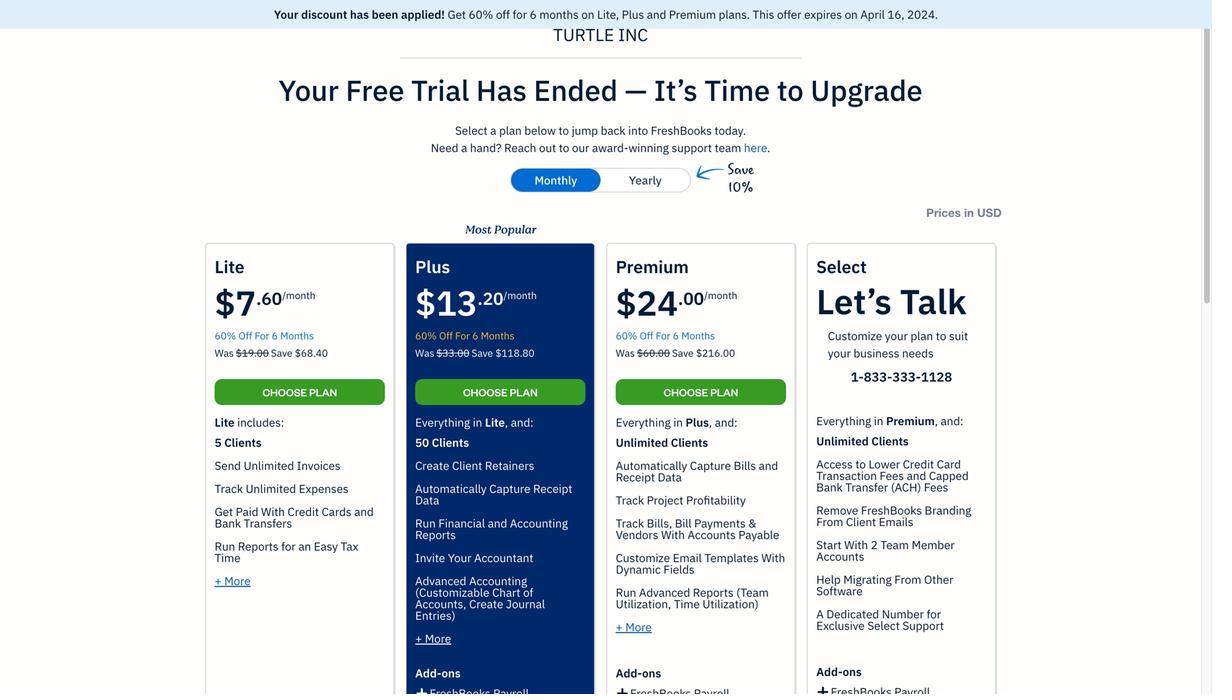 Task type: vqa. For each thing, say whether or not it's contained in the screenshot.
PROJECT icon
no



Task type: locate. For each thing, give the bounding box(es) containing it.
2 /month from the left
[[504, 289, 537, 302]]

choose plan button down $68.40
[[215, 380, 385, 406]]

run for run financial and accounting reports
[[415, 516, 436, 531]]

reports down customize email templates with dynamic fields
[[693, 586, 734, 601]]

. right team at the top right
[[767, 140, 770, 155]]

choose plan button down $216.00
[[616, 380, 786, 406]]

hand?
[[470, 140, 502, 155]]

. for plus
[[478, 288, 483, 310]]

off up $19.00
[[239, 329, 252, 343]]

from up start
[[816, 515, 843, 530]]

3 plan from the left
[[710, 386, 738, 399]]

data up project
[[658, 470, 682, 485]]

choose plan down $68.40
[[262, 386, 337, 399]]

and
[[647, 7, 666, 22], [759, 459, 778, 474], [907, 469, 926, 484], [354, 505, 374, 520], [488, 516, 507, 531]]

everything up 50
[[415, 415, 470, 430]]

and right cards
[[354, 505, 374, 520]]

+ for premium
[[616, 620, 623, 635]]

get
[[448, 7, 466, 22], [215, 505, 233, 520]]

1 horizontal spatial credit
[[903, 457, 934, 472]]

/month for 20
[[504, 289, 537, 302]]

0 horizontal spatial credit
[[288, 505, 319, 520]]

plan down $118.80
[[510, 386, 538, 399]]

with left 2
[[844, 538, 868, 553]]

choose plan button down $118.80
[[415, 380, 586, 406]]

0 vertical spatial automatically
[[616, 459, 687, 474]]

everything for 00
[[616, 415, 671, 430]]

1 horizontal spatial time
[[674, 597, 700, 612]]

main element
[[0, 0, 159, 695]]

ons down utilization,
[[642, 666, 661, 682]]

1 horizontal spatial advanced
[[639, 586, 690, 601]]

1 vertical spatial freshbooks
[[861, 503, 922, 518]]

0 horizontal spatial was
[[215, 347, 234, 360]]

1 choose plan button from the left
[[215, 380, 385, 406]]

profitability
[[686, 493, 746, 508]]

off inside 60% off for 6 months was $60.00 save $216.00
[[640, 329, 653, 343]]

below
[[525, 123, 556, 138]]

2 horizontal spatial reports
[[693, 586, 734, 601]]

fees up the remove freshbooks branding from client emails
[[880, 469, 904, 484]]

more down utilization,
[[626, 620, 652, 635]]

0 horizontal spatial + more
[[215, 574, 251, 589]]

and: inside everything in premium , and: unlimited clients
[[941, 414, 964, 429]]

plus inside everything in plus , and: unlimited clients
[[686, 415, 709, 430]]

unlimited up access
[[816, 434, 869, 449]]

clients right 5
[[224, 435, 262, 451]]

was inside 60% off for 6 months was $33.00 save $118.80
[[415, 347, 434, 360]]

add- up plus image
[[616, 666, 642, 682]]

today.
[[715, 123, 746, 138]]

your for your free trial has ended — it's time to upgrade
[[279, 71, 339, 109]]

create for create client retainers
[[415, 459, 449, 474]]

from left other
[[895, 573, 921, 588]]

2 vertical spatial for
[[927, 607, 941, 622]]

1-
[[851, 369, 864, 386]]

1 for from the left
[[255, 329, 269, 343]]

1 horizontal spatial + more
[[415, 632, 451, 647]]

from inside help migrating from other software
[[895, 573, 921, 588]]

1 horizontal spatial reports
[[415, 528, 456, 543]]

start with 2 team member accounts
[[816, 538, 955, 565]]

ended
[[534, 71, 618, 109]]

need
[[431, 140, 458, 155]]

off inside 60% off for 6 months was $19.00 save $68.40
[[239, 329, 252, 343]]

clients up lower
[[872, 434, 909, 449]]

0 vertical spatial credit
[[903, 457, 934, 472]]

plan for a
[[499, 123, 522, 138]]

bank
[[816, 480, 843, 495], [215, 516, 241, 531]]

select inside select a plan below to jump back into freshbooks today. need a hand? reach out to our award-winning support team here .
[[455, 123, 488, 138]]

customize
[[828, 329, 882, 344], [616, 551, 670, 566]]

off for 20
[[439, 329, 453, 343]]

run inside run reports for an easy tax time
[[215, 539, 235, 555]]

0 vertical spatial accounting
[[510, 516, 568, 531]]

clients inside everything in lite , and: 50 clients
[[432, 435, 469, 451]]

6 left months
[[530, 7, 537, 22]]

lite up retainers
[[485, 415, 505, 430]]

0 horizontal spatial fees
[[880, 469, 904, 484]]

in up 'automatically capture bills and receipt data'
[[674, 415, 683, 430]]

in inside everything in lite , and: 50 clients
[[473, 415, 482, 430]]

0 vertical spatial capture
[[690, 459, 731, 474]]

add-ons down entries)
[[415, 666, 461, 682]]

+ more link down run reports for an easy tax time
[[215, 574, 251, 589]]

reports inside run financial and accounting reports
[[415, 528, 456, 543]]

2 on from the left
[[845, 7, 858, 22]]

plan down $216.00
[[710, 386, 738, 399]]

. inside select a plan below to jump back into freshbooks today. need a hand? reach out to our award-winning support team here .
[[767, 140, 770, 155]]

to inside access to lower credit card transaction fees and capped bank transfer (ach) fees
[[856, 457, 866, 472]]

2 horizontal spatial ,
[[935, 414, 938, 429]]

payable
[[739, 528, 779, 543]]

was left $33.00
[[415, 347, 434, 360]]

/month inside . 20 /month
[[504, 289, 537, 302]]

, inside everything in lite , and: 50 clients
[[505, 415, 508, 430]]

more down run reports for an easy tax time
[[224, 574, 251, 589]]

clients right 50
[[432, 435, 469, 451]]

invoices
[[297, 459, 341, 474]]

1 vertical spatial select
[[816, 256, 867, 278]]

2 horizontal spatial everything
[[816, 414, 871, 429]]

6 down '60'
[[272, 329, 278, 343]]

yearly button
[[601, 169, 690, 192]]

0 horizontal spatial advanced
[[415, 574, 466, 589]]

2 choose plan button from the left
[[415, 380, 586, 406]]

1 vertical spatial for
[[281, 539, 296, 555]]

6 inside 60% off for 6 months was $33.00 save $118.80
[[472, 329, 478, 343]]

choose plan for premium
[[664, 386, 738, 399]]

months inside 60% off for 6 months was $60.00 save $216.00
[[681, 329, 715, 343]]

with up email
[[661, 528, 685, 543]]

1 vertical spatial get
[[215, 505, 233, 520]]

for inside 60% off for 6 months was $33.00 save $118.80
[[455, 329, 470, 343]]

plan up reach
[[499, 123, 522, 138]]

for up $33.00
[[455, 329, 470, 343]]

1 horizontal spatial capture
[[690, 459, 731, 474]]

select
[[455, 123, 488, 138], [816, 256, 867, 278], [868, 619, 900, 634]]

1 horizontal spatial plus image
[[816, 684, 830, 695]]

3 /month from the left
[[704, 289, 738, 302]]

in inside everything in premium , and: unlimited clients
[[874, 414, 884, 429]]

for inside 60% off for 6 months was $60.00 save $216.00
[[656, 329, 671, 343]]

automatically for automatically capture receipt data
[[415, 482, 487, 497]]

&
[[748, 516, 757, 531]]

+ more for premium
[[616, 620, 652, 635]]

time inside run advanced reports (team utilization, time utilization)
[[674, 597, 700, 612]]

was left $19.00
[[215, 347, 234, 360]]

for inside 60% off for 6 months was $19.00 save $68.40
[[255, 329, 269, 343]]

premium down the 333-
[[886, 414, 935, 429]]

get right applied!
[[448, 7, 466, 22]]

customize down vendors
[[616, 551, 670, 566]]

credit for and
[[903, 457, 934, 472]]

and inside 'automatically capture bills and receipt data'
[[759, 459, 778, 474]]

create left the new
[[908, 61, 957, 82]]

save inside 60% off for 6 months was $60.00 save $216.00
[[672, 347, 694, 360]]

access to lower credit card transaction fees and capped bank transfer (ach) fees
[[816, 457, 969, 495]]

2 horizontal spatial was
[[616, 347, 635, 360]]

automatically inside 'automatically capture bills and receipt data'
[[616, 459, 687, 474]]

0 horizontal spatial select
[[455, 123, 488, 138]]

customize email templates with dynamic fields
[[616, 551, 785, 578]]

1 horizontal spatial ons
[[642, 666, 661, 682]]

your up business
[[885, 329, 908, 344]]

client inside the remove freshbooks branding from client emails
[[846, 515, 876, 530]]

credit inside get paid with credit cards and bank transfers
[[288, 505, 319, 520]]

run inside run advanced reports (team utilization, time utilization)
[[616, 586, 636, 601]]

1 horizontal spatial freshbooks
[[861, 503, 922, 518]]

0 vertical spatial from
[[816, 515, 843, 530]]

0 vertical spatial customize
[[828, 329, 882, 344]]

3 for from the left
[[656, 329, 671, 343]]

1 lite from the left
[[215, 415, 235, 430]]

2 choose plan from the left
[[463, 386, 538, 399]]

60% inside 60% off for 6 months was $60.00 save $216.00
[[616, 329, 637, 343]]

2 horizontal spatial + more
[[616, 620, 652, 635]]

1 was from the left
[[215, 347, 234, 360]]

your
[[885, 329, 908, 344], [828, 346, 851, 361]]

1 horizontal spatial on
[[845, 7, 858, 22]]

customize for fields
[[616, 551, 670, 566]]

60% up $19.00
[[215, 329, 236, 343]]

2 horizontal spatial +
[[616, 620, 623, 635]]

1 horizontal spatial data
[[658, 470, 682, 485]]

accounting inside run financial and accounting reports
[[510, 516, 568, 531]]

1 vertical spatial automatically
[[415, 482, 487, 497]]

0 horizontal spatial receipt
[[533, 482, 572, 497]]

3 off from the left
[[640, 329, 653, 343]]

lite inside lite includes: 5 clients
[[215, 415, 235, 430]]

bank down access
[[816, 480, 843, 495]]

off
[[239, 329, 252, 343], [439, 329, 453, 343], [640, 329, 653, 343]]

for right off
[[513, 7, 527, 22]]

get inside get paid with credit cards and bank transfers
[[215, 505, 233, 520]]

everything
[[816, 414, 871, 429], [415, 415, 470, 430], [616, 415, 671, 430]]

0 vertical spatial data
[[658, 470, 682, 485]]

select left support
[[868, 619, 900, 634]]

and: inside everything in plus , and: unlimited clients
[[715, 415, 738, 430]]

transaction
[[816, 469, 877, 484]]

data up financial
[[415, 493, 439, 508]]

1 horizontal spatial plus
[[686, 415, 709, 430]]

0 horizontal spatial months
[[280, 329, 314, 343]]

run for run reports for an easy tax time
[[215, 539, 235, 555]]

and: up retainers
[[511, 415, 534, 430]]

1 horizontal spatial choose
[[463, 386, 508, 399]]

save right $19.00
[[271, 347, 293, 360]]

2 for from the left
[[455, 329, 470, 343]]

2 was from the left
[[415, 347, 434, 360]]

easy
[[314, 539, 338, 555]]

1 /month from the left
[[282, 289, 316, 302]]

/month up $118.80
[[504, 289, 537, 302]]

transfers
[[244, 516, 292, 531]]

it's
[[654, 71, 698, 109]]

clients for everything in plus , and: unlimited clients
[[671, 435, 708, 451]]

and down the automatically capture receipt data
[[488, 516, 507, 531]]

choose up everything in plus , and: unlimited clients
[[664, 386, 708, 399]]

and left capped
[[907, 469, 926, 484]]

2 horizontal spatial and:
[[941, 414, 964, 429]]

2 horizontal spatial /month
[[704, 289, 738, 302]]

60% up $33.00
[[415, 329, 437, 343]]

0 horizontal spatial lite
[[215, 415, 235, 430]]

on left april
[[845, 7, 858, 22]]

fields
[[664, 562, 695, 578]]

ons for 20
[[442, 666, 461, 682]]

plus
[[622, 7, 644, 22], [686, 415, 709, 430]]

free
[[346, 71, 404, 109]]

6 inside 60% off for 6 months was $60.00 save $216.00
[[673, 329, 679, 343]]

0 horizontal spatial create
[[415, 459, 449, 474]]

in inside everything in plus , and: unlimited clients
[[674, 415, 683, 430]]

with inside get paid with credit cards and bank transfers
[[261, 505, 285, 520]]

0 horizontal spatial premium
[[669, 7, 716, 22]]

1 horizontal spatial choose plan
[[463, 386, 538, 399]]

receipt
[[616, 470, 655, 485], [533, 482, 572, 497]]

0 horizontal spatial for
[[255, 329, 269, 343]]

60%
[[469, 7, 493, 22], [215, 329, 236, 343], [415, 329, 437, 343], [616, 329, 637, 343]]

has
[[350, 7, 369, 22]]

time down paid
[[215, 551, 241, 566]]

00
[[683, 288, 704, 310]]

1 vertical spatial a
[[461, 140, 467, 155]]

2 horizontal spatial for
[[927, 607, 941, 622]]

0 horizontal spatial off
[[239, 329, 252, 343]]

+ for plus
[[415, 632, 422, 647]]

bills
[[734, 459, 756, 474]]

was inside 60% off for 6 months was $60.00 save $216.00
[[616, 347, 635, 360]]

choose plan down $216.00
[[664, 386, 738, 399]]

premium
[[669, 7, 716, 22], [886, 414, 935, 429]]

track left bills,
[[616, 516, 644, 531]]

1 horizontal spatial plan
[[510, 386, 538, 399]]

1 horizontal spatial off
[[439, 329, 453, 343]]

(team
[[736, 586, 769, 601]]

60
[[261, 288, 282, 310]]

track
[[215, 482, 243, 497], [616, 493, 644, 508], [616, 516, 644, 531]]

email
[[673, 551, 702, 566]]

in up lower
[[874, 414, 884, 429]]

0 horizontal spatial more
[[224, 574, 251, 589]]

accounts up help
[[816, 549, 865, 565]]

everything down $60.00
[[616, 415, 671, 430]]

plus up inc
[[622, 7, 644, 22]]

add- for 20
[[415, 666, 442, 682]]

with
[[261, 505, 285, 520], [661, 528, 685, 543], [844, 538, 868, 553], [762, 551, 785, 566]]

1 horizontal spatial your
[[885, 329, 908, 344]]

+ more link
[[215, 574, 251, 589], [616, 620, 652, 635], [415, 632, 451, 647]]

monthly button
[[511, 169, 601, 192]]

plan inside customize your plan to suit your business needs
[[911, 329, 933, 344]]

capture down retainers
[[489, 482, 531, 497]]

team
[[881, 538, 909, 553]]

0 horizontal spatial accounts
[[688, 528, 736, 543]]

0 vertical spatial premium
[[669, 7, 716, 22]]

add-ons for 00
[[616, 666, 661, 682]]

to inside customize your plan to suit your business needs
[[936, 329, 946, 344]]

2 lite from the left
[[485, 415, 505, 430]]

reports up the invite
[[415, 528, 456, 543]]

april
[[861, 7, 885, 22]]

plus image
[[616, 685, 629, 695]]

0 horizontal spatial a
[[461, 140, 467, 155]]

0 horizontal spatial from
[[816, 515, 843, 530]]

0 horizontal spatial client
[[452, 459, 482, 474]]

capture inside the automatically capture receipt data
[[489, 482, 531, 497]]

0 horizontal spatial customize
[[616, 551, 670, 566]]

offer
[[777, 7, 802, 22]]

unlimited inside everything in plus , and: unlimited clients
[[616, 435, 668, 451]]

plan inside select a plan below to jump back into freshbooks today. need a hand? reach out to our award-winning support team here .
[[499, 123, 522, 138]]

20
[[483, 288, 504, 310]]

customize inside customize email templates with dynamic fields
[[616, 551, 670, 566]]

save inside 60% off for 6 months was $19.00 save $68.40
[[271, 347, 293, 360]]

. for lite
[[256, 288, 261, 310]]

advanced inside advanced accounting (customizable chart of accounts, create journal entries)
[[415, 574, 466, 589]]

3 was from the left
[[616, 347, 635, 360]]

select up 'let's'
[[816, 256, 867, 278]]

months up $216.00
[[681, 329, 715, 343]]

from inside the remove freshbooks branding from client emails
[[816, 515, 843, 530]]

months inside 60% off for 6 months was $33.00 save $118.80
[[481, 329, 515, 343]]

2 plan from the left
[[510, 386, 538, 399]]

create
[[908, 61, 957, 82], [415, 459, 449, 474], [469, 597, 503, 612]]

1 vertical spatial time
[[215, 551, 241, 566]]

3 choose from the left
[[664, 386, 708, 399]]

everything inside everything in lite , and: 50 clients
[[415, 415, 470, 430]]

2 horizontal spatial months
[[681, 329, 715, 343]]

track down the "send"
[[215, 482, 243, 497]]

accountant
[[474, 551, 534, 566]]

and: inside everything in lite , and: 50 clients
[[511, 415, 534, 430]]

your up 1- at the right bottom
[[828, 346, 851, 361]]

1 horizontal spatial add-
[[616, 666, 642, 682]]

customize inside customize your plan to suit your business needs
[[828, 329, 882, 344]]

/month inside . 00 /month
[[704, 289, 738, 302]]

award-
[[592, 140, 629, 155]]

utilization)
[[703, 597, 759, 612]]

create inside "button"
[[908, 61, 957, 82]]

0 horizontal spatial bank
[[215, 516, 241, 531]]

off inside 60% off for 6 months was $33.00 save $118.80
[[439, 329, 453, 343]]

3 months from the left
[[681, 329, 715, 343]]

for
[[513, 7, 527, 22], [281, 539, 296, 555], [927, 607, 941, 622]]

1 horizontal spatial select
[[816, 256, 867, 278]]

, up retainers
[[505, 415, 508, 430]]

clients inside lite includes: 5 clients
[[224, 435, 262, 451]]

/month inside . 60 /month
[[282, 289, 316, 302]]

credit
[[903, 457, 934, 472], [288, 505, 319, 520]]

choose for premium
[[664, 386, 708, 399]]

1 horizontal spatial and:
[[715, 415, 738, 430]]

was
[[215, 347, 234, 360], [415, 347, 434, 360], [616, 347, 635, 360]]

0 horizontal spatial run
[[215, 539, 235, 555]]

jump
[[572, 123, 598, 138]]

suit
[[949, 329, 968, 344]]

1 vertical spatial customize
[[616, 551, 670, 566]]

0 horizontal spatial data
[[415, 493, 439, 508]]

6 for premium
[[673, 329, 679, 343]]

2 horizontal spatial choose
[[664, 386, 708, 399]]

1 horizontal spatial client
[[846, 515, 876, 530]]

select inside a dedicated number for exclusive select support
[[868, 619, 900, 634]]

a right need
[[461, 140, 467, 155]]

2 months from the left
[[481, 329, 515, 343]]

receipt inside 'automatically capture bills and receipt data'
[[616, 470, 655, 485]]

for left 'an'
[[281, 539, 296, 555]]

run inside run financial and accounting reports
[[415, 516, 436, 531]]

and: up the bills in the right bottom of the page
[[715, 415, 738, 430]]

save inside 60% off for 6 months was $33.00 save $118.80
[[472, 347, 493, 360]]

1 months from the left
[[280, 329, 314, 343]]

a
[[816, 607, 824, 622]]

save for premium
[[672, 347, 694, 360]]

access
[[816, 457, 853, 472]]

unlimited
[[816, 434, 869, 449], [616, 435, 668, 451], [244, 459, 294, 474], [246, 482, 296, 497]]

been
[[372, 7, 398, 22]]

1 horizontal spatial more
[[425, 632, 451, 647]]

for inside run reports for an easy tax time
[[281, 539, 296, 555]]

choose
[[262, 386, 307, 399], [463, 386, 508, 399], [664, 386, 708, 399]]

0 vertical spatial time
[[704, 71, 770, 109]]

credit inside access to lower credit card transaction fees and capped bank transfer (ach) fees
[[903, 457, 934, 472]]

off up $33.00
[[439, 329, 453, 343]]

was inside 60% off for 6 months was $19.00 save $68.40
[[215, 347, 234, 360]]

unlimited inside everything in premium , and: unlimited clients
[[816, 434, 869, 449]]

get left paid
[[215, 505, 233, 520]]

2 vertical spatial run
[[616, 586, 636, 601]]

run financial and accounting reports
[[415, 516, 568, 543]]

and right the bills in the right bottom of the page
[[759, 459, 778, 474]]

months up $118.80
[[481, 329, 515, 343]]

select a plan below to jump back into freshbooks today. need a hand? reach out to our award-winning support team here .
[[431, 123, 770, 155]]

from
[[816, 515, 843, 530], [895, 573, 921, 588]]

0 horizontal spatial choose plan
[[262, 386, 337, 399]]

, down the 1128
[[935, 414, 938, 429]]

yearly
[[629, 173, 662, 188]]

needs
[[902, 346, 934, 361]]

get paid with credit cards and bank transfers
[[215, 505, 374, 531]]

receipt inside the automatically capture receipt data
[[533, 482, 572, 497]]

accounting up accountant
[[510, 516, 568, 531]]

1-833-333-1128 link
[[851, 369, 952, 386]]

more for 20
[[425, 632, 451, 647]]

for up $19.00
[[255, 329, 269, 343]]

automatically inside the automatically capture receipt data
[[415, 482, 487, 497]]

2 vertical spatial select
[[868, 619, 900, 634]]

2 choose from the left
[[463, 386, 508, 399]]

months inside 60% off for 6 months was $19.00 save $68.40
[[280, 329, 314, 343]]

your right the invite
[[448, 551, 472, 566]]

clients inside everything in plus , and: unlimited clients
[[671, 435, 708, 451]]

1 vertical spatial client
[[846, 515, 876, 530]]

run for run advanced reports (team utilization, time utilization)
[[616, 586, 636, 601]]

was for 20
[[415, 347, 434, 360]]

0 horizontal spatial /month
[[282, 289, 316, 302]]

was for 60
[[215, 347, 234, 360]]

2 horizontal spatial select
[[868, 619, 900, 634]]

advanced down fields
[[639, 586, 690, 601]]

data inside 'automatically capture bills and receipt data'
[[658, 470, 682, 485]]

choose up everything in lite , and: 50 clients
[[463, 386, 508, 399]]

60% for plus
[[415, 329, 437, 343]]

clients inside everything in premium , and: unlimited clients
[[872, 434, 909, 449]]

and inside get paid with credit cards and bank transfers
[[354, 505, 374, 520]]

1 horizontal spatial everything
[[616, 415, 671, 430]]

your left discount
[[274, 7, 298, 22]]

0 horizontal spatial for
[[281, 539, 296, 555]]

plus image
[[816, 684, 830, 695], [415, 685, 429, 695]]

a up hand?
[[490, 123, 497, 138]]

$19.00
[[236, 347, 269, 360]]

add- down "exclusive"
[[816, 665, 843, 680]]

+ more link for premium
[[616, 620, 652, 635]]

6 down . 20 /month
[[472, 329, 478, 343]]

automatically down create client retainers
[[415, 482, 487, 497]]

60% inside 60% off for 6 months was $19.00 save $68.40
[[215, 329, 236, 343]]

on left "lite,"
[[582, 7, 595, 22]]

accounting inside advanced accounting (customizable chart of accounts, create journal entries)
[[469, 574, 527, 589]]

2 horizontal spatial plan
[[710, 386, 738, 399]]

everything for 20
[[415, 415, 470, 430]]

lite up 5
[[215, 415, 235, 430]]

in up create client retainers
[[473, 415, 482, 430]]

, inside everything in plus , and: unlimited clients
[[709, 415, 712, 430]]

create left journal
[[469, 597, 503, 612]]

with down "payable" at the right of the page
[[762, 551, 785, 566]]

create for create new …
[[908, 61, 957, 82]]

plans.
[[719, 7, 750, 22]]

1 off from the left
[[239, 329, 252, 343]]

0 horizontal spatial plan
[[499, 123, 522, 138]]

turtle inc
[[553, 23, 648, 46]]

2 horizontal spatial + more link
[[616, 620, 652, 635]]

, for 20
[[505, 415, 508, 430]]

1 vertical spatial premium
[[886, 414, 935, 429]]

0 vertical spatial your
[[274, 7, 298, 22]]

on
[[582, 7, 595, 22], [845, 7, 858, 22]]

save
[[728, 162, 754, 178], [271, 347, 293, 360], [472, 347, 493, 360], [672, 347, 694, 360]]

for for 00
[[656, 329, 671, 343]]

0 vertical spatial create
[[908, 61, 957, 82]]

accounts
[[688, 528, 736, 543], [816, 549, 865, 565]]

0 horizontal spatial and:
[[511, 415, 534, 430]]

create down 50
[[415, 459, 449, 474]]

0 vertical spatial a
[[490, 123, 497, 138]]

0 horizontal spatial automatically
[[415, 482, 487, 497]]

everything inside everything in plus , and: unlimited clients
[[616, 415, 671, 430]]

50
[[415, 435, 429, 451]]

was left $60.00
[[616, 347, 635, 360]]

6 inside 60% off for 6 months was $19.00 save $68.40
[[272, 329, 278, 343]]

1 horizontal spatial + more link
[[415, 632, 451, 647]]

3 choose plan button from the left
[[616, 380, 786, 406]]

your
[[274, 7, 298, 22], [279, 71, 339, 109], [448, 551, 472, 566]]

time inside run reports for an easy tax time
[[215, 551, 241, 566]]

+
[[215, 574, 222, 589], [616, 620, 623, 635], [415, 632, 422, 647]]

and up inc
[[647, 7, 666, 22]]

2 off from the left
[[439, 329, 453, 343]]

plan for premium
[[710, 386, 738, 399]]

capture inside 'automatically capture bills and receipt data'
[[690, 459, 731, 474]]

for up $60.00
[[656, 329, 671, 343]]

in for lite
[[473, 415, 482, 430]]

automatically up project
[[616, 459, 687, 474]]

0 horizontal spatial choose plan button
[[215, 380, 385, 406]]

+ more down utilization,
[[616, 620, 652, 635]]

off up $60.00
[[640, 329, 653, 343]]

. up 60% off for 6 months was $33.00 save $118.80 on the left of page
[[478, 288, 483, 310]]

3 choose plan from the left
[[664, 386, 738, 399]]

, for 00
[[709, 415, 712, 430]]

60% inside 60% off for 6 months was $33.00 save $118.80
[[415, 329, 437, 343]]

1 horizontal spatial receipt
[[616, 470, 655, 485]]

dedicated
[[827, 607, 879, 622]]



Task type: describe. For each thing, give the bounding box(es) containing it.
support
[[903, 619, 944, 634]]

everything in premium , and: unlimited clients
[[816, 414, 964, 449]]

2 horizontal spatial add-ons
[[816, 665, 862, 680]]

0 vertical spatial for
[[513, 7, 527, 22]]

everything inside everything in premium , and: unlimited clients
[[816, 414, 871, 429]]

60% for lite
[[215, 329, 236, 343]]

. 00 /month
[[678, 288, 738, 310]]

choose plan for plus
[[463, 386, 538, 399]]

. 20 /month
[[478, 288, 537, 310]]

create new …
[[908, 61, 1005, 82]]

into
[[628, 123, 648, 138]]

invite your accountant
[[415, 551, 534, 566]]

1 horizontal spatial get
[[448, 7, 466, 22]]

dashboard
[[300, 54, 433, 88]]

select for select
[[816, 256, 867, 278]]

of
[[523, 586, 533, 601]]

1 horizontal spatial a
[[490, 123, 497, 138]]

off for 60
[[239, 329, 252, 343]]

your for your discount has been applied! get 60% off for 6 months on lite, plus and premium plans. this offer expires on april 16, 2024.
[[274, 7, 298, 22]]

save for lite
[[271, 347, 293, 360]]

remove freshbooks branding from client emails
[[816, 503, 972, 530]]

premium
[[616, 256, 689, 278]]

prices
[[926, 206, 961, 220]]

2 horizontal spatial add-
[[816, 665, 843, 680]]

and inside run financial and accounting reports
[[488, 516, 507, 531]]

was for 00
[[616, 347, 635, 360]]

unlimited down send unlimited invoices
[[246, 482, 296, 497]]

6 for plus
[[472, 329, 478, 343]]

2 horizontal spatial ons
[[843, 665, 862, 680]]

+ more for plus
[[415, 632, 451, 647]]

1 horizontal spatial fees
[[924, 480, 949, 495]]

owner
[[12, 29, 40, 40]]

reports inside run reports for an easy tax time
[[238, 539, 279, 555]]

templates
[[705, 551, 759, 566]]

create inside advanced accounting (customizable chart of accounts, create journal entries)
[[469, 597, 503, 612]]

/month for 60
[[282, 289, 316, 302]]

let's talk
[[816, 279, 967, 324]]

track for get
[[215, 482, 243, 497]]

advanced accounting (customizable chart of accounts, create journal entries)
[[415, 574, 545, 624]]

run reports for an easy tax time
[[215, 539, 358, 566]]

journal
[[506, 597, 545, 612]]

lite includes: 5 clients
[[215, 415, 284, 451]]

months for 60
[[280, 329, 314, 343]]

winning
[[629, 140, 669, 155]]

months for 00
[[681, 329, 715, 343]]

software
[[816, 584, 863, 599]]

. for premium
[[678, 288, 683, 310]]

6 for lite
[[272, 329, 278, 343]]

with inside "start with 2 team member accounts"
[[844, 538, 868, 553]]

send unlimited invoices
[[215, 459, 341, 474]]

save for plus
[[472, 347, 493, 360]]

in for plus
[[674, 415, 683, 430]]

$216.00
[[696, 347, 735, 360]]

in for premium
[[874, 414, 884, 429]]

credit for transfers
[[288, 505, 319, 520]]

expires
[[804, 7, 842, 22]]

+ more link for plus
[[415, 632, 451, 647]]

0 horizontal spatial plus image
[[415, 685, 429, 695]]

trial
[[411, 71, 469, 109]]

customize for your
[[828, 329, 882, 344]]

0 horizontal spatial +
[[215, 574, 222, 589]]

more for 00
[[626, 620, 652, 635]]

60% off for 6 months was $19.00 save $68.40
[[215, 329, 328, 360]]

chart
[[492, 586, 520, 601]]

paid
[[236, 505, 258, 520]]

freshbooks inside the remove freshbooks branding from client emails
[[861, 503, 922, 518]]

card
[[937, 457, 961, 472]]

2 horizontal spatial time
[[704, 71, 770, 109]]

(ach)
[[891, 480, 921, 495]]

select for select a plan below to jump back into freshbooks today. need a hand? reach out to our award-winning support team here .
[[455, 123, 488, 138]]

inc
[[618, 23, 648, 46]]

everything in plus , and: unlimited clients
[[616, 415, 738, 451]]

833-
[[864, 369, 893, 386]]

monthly
[[535, 173, 577, 188]]

upgrade
[[811, 71, 923, 109]]

lite inside everything in lite , and: 50 clients
[[485, 415, 505, 430]]

choose plan button for plus
[[415, 380, 586, 406]]

revenue
[[392, 114, 455, 134]]

send
[[215, 459, 241, 474]]

with inside track bills, bill payments & vendors with accounts payable
[[661, 528, 685, 543]]

clients for everything in premium , and: unlimited clients
[[872, 434, 909, 449]]

bills,
[[647, 516, 672, 531]]

save up 10%
[[728, 162, 754, 178]]

exclusive
[[816, 619, 865, 634]]

most
[[465, 222, 491, 238]]

1 choose from the left
[[262, 386, 307, 399]]

choose plan button for premium
[[616, 380, 786, 406]]

your discount has been applied! get 60% off for 6 months on lite, plus and premium plans. this offer expires on april 16, 2024.
[[274, 7, 938, 22]]

invite
[[415, 551, 445, 566]]

an
[[298, 539, 311, 555]]

emails
[[879, 515, 914, 530]]

for for 20
[[455, 329, 470, 343]]

capture for bills
[[690, 459, 731, 474]]

payments
[[694, 516, 746, 531]]

cards
[[322, 505, 352, 520]]

premium inside everything in premium , and: unlimited clients
[[886, 414, 935, 429]]

0 horizontal spatial + more link
[[215, 574, 251, 589]]

data inside the automatically capture receipt data
[[415, 493, 439, 508]]

and: for 00
[[715, 415, 738, 430]]

(customizable
[[415, 586, 490, 601]]

1 on from the left
[[582, 7, 595, 22]]

freshbooks inside select a plan below to jump back into freshbooks today. need a hand? reach out to our award-winning support team here .
[[651, 123, 712, 138]]

financial
[[438, 516, 485, 531]]

discount
[[301, 7, 347, 22]]

0 vertical spatial your
[[885, 329, 908, 344]]

1 choose plan from the left
[[262, 386, 337, 399]]

plan for your
[[911, 329, 933, 344]]

0 horizontal spatial plus
[[622, 7, 644, 22]]

add-ons for 20
[[415, 666, 461, 682]]

ons for 00
[[642, 666, 661, 682]]

talk
[[900, 279, 967, 324]]

1 vertical spatial your
[[828, 346, 851, 361]]

track for track
[[616, 493, 644, 508]]

branding
[[925, 503, 972, 518]]

a dedicated number for exclusive select support
[[816, 607, 944, 634]]

total profit
[[300, 293, 379, 313]]

utilization,
[[616, 597, 671, 612]]

and inside access to lower credit card transaction fees and capped bank transfer (ach) fees
[[907, 469, 926, 484]]

automatically capture bills and receipt data
[[616, 459, 778, 485]]

expenses
[[299, 482, 349, 497]]

tax
[[341, 539, 358, 555]]

2 vertical spatial your
[[448, 551, 472, 566]]

capture for receipt
[[489, 482, 531, 497]]

5
[[215, 435, 222, 451]]

our
[[572, 140, 589, 155]]

with inside customize email templates with dynamic fields
[[762, 551, 785, 566]]

clients for everything in lite , and: 50 clients
[[432, 435, 469, 451]]

bank inside get paid with credit cards and bank transfers
[[215, 516, 241, 531]]

here
[[744, 140, 767, 155]]

bank inside access to lower credit card transaction fees and capped bank transfer (ach) fees
[[816, 480, 843, 495]]

reports inside run advanced reports (team utilization, time utilization)
[[693, 586, 734, 601]]

prices in usd
[[926, 206, 1002, 220]]

months for 20
[[481, 329, 515, 343]]

, inside everything in premium , and: unlimited clients
[[935, 414, 938, 429]]

for for 60
[[255, 329, 269, 343]]

unlimited up track unlimited expenses
[[244, 459, 294, 474]]

capped
[[929, 469, 969, 484]]

advanced inside run advanced reports (team utilization, time utilization)
[[639, 586, 690, 601]]

create client retainers
[[415, 459, 534, 474]]

let's
[[816, 279, 892, 324]]

off for 00
[[640, 329, 653, 343]]

accounts inside "start with 2 team member accounts"
[[816, 549, 865, 565]]

team
[[715, 140, 741, 155]]

months
[[539, 7, 579, 22]]

$118.80
[[496, 347, 535, 360]]

2
[[871, 538, 878, 553]]

$60.00
[[637, 347, 670, 360]]

…
[[995, 61, 1005, 82]]

accounts,
[[415, 597, 466, 612]]

track inside track bills, bill payments & vendors with accounts payable
[[616, 516, 644, 531]]

1 plan from the left
[[309, 386, 337, 399]]

for inside a dedicated number for exclusive select support
[[927, 607, 941, 622]]

and: for 20
[[511, 415, 534, 430]]

support
[[672, 140, 712, 155]]

outstanding revenue
[[300, 114, 455, 134]]

automatically for automatically capture bills and receipt data
[[616, 459, 687, 474]]

bill
[[675, 516, 692, 531]]

applied!
[[401, 7, 445, 22]]

plan for plus
[[510, 386, 538, 399]]

this
[[753, 7, 774, 22]]

in for usd
[[964, 206, 974, 220]]

60% for premium
[[616, 329, 637, 343]]

includes:
[[237, 415, 284, 430]]

. 60 /month
[[256, 288, 316, 310]]

choose for plus
[[463, 386, 508, 399]]

accounts inside track bills, bill payments & vendors with accounts payable
[[688, 528, 736, 543]]

60% left off
[[469, 7, 493, 22]]

turtle
[[553, 23, 614, 46]]

vendors
[[616, 528, 658, 543]]

add- for 00
[[616, 666, 642, 682]]

/month for 00
[[704, 289, 738, 302]]



